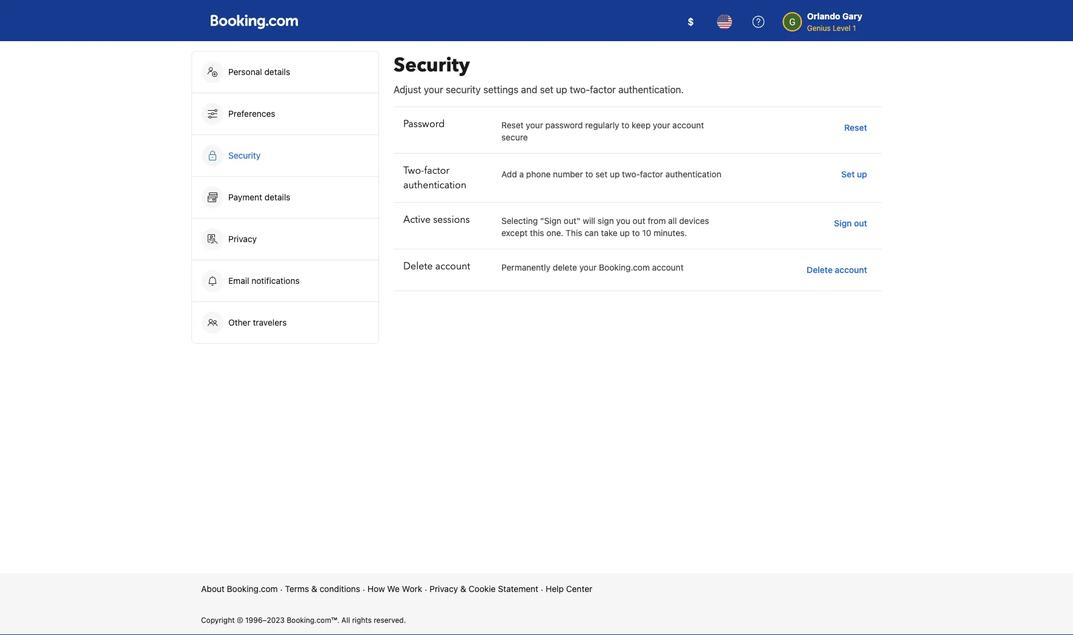 Task type: describe. For each thing, give the bounding box(es) containing it.
preferences link
[[192, 93, 379, 135]]

from
[[648, 216, 666, 226]]

and
[[521, 84, 538, 95]]

how
[[368, 585, 385, 595]]

account down sessions
[[436, 260, 471, 273]]

can
[[585, 228, 599, 238]]

delete
[[553, 263, 578, 273]]

©
[[237, 616, 243, 625]]

reset button
[[840, 117, 873, 139]]

0 horizontal spatial authentication
[[404, 179, 467, 192]]

account inside dropdown button
[[836, 265, 868, 275]]

how we work
[[368, 585, 423, 595]]

sign
[[835, 218, 853, 228]]

password
[[546, 120, 583, 130]]

devices
[[680, 216, 710, 226]]

set up
[[842, 169, 868, 179]]

factor inside security adjust your security settings and set up two-factor authentication.
[[590, 84, 616, 95]]

privacy link
[[192, 219, 379, 260]]

up down reset your password regularly to keep your account secure
[[610, 169, 620, 179]]

privacy for privacy & cookie statement
[[430, 585, 458, 595]]

keep
[[632, 120, 651, 130]]

minutes.
[[654, 228, 688, 238]]

terms & conditions
[[285, 585, 361, 595]]

except
[[502, 228, 528, 238]]

$
[[688, 16, 694, 28]]

genius
[[808, 24, 831, 32]]

0 horizontal spatial delete
[[404, 260, 433, 273]]

sign out
[[835, 218, 868, 228]]

terms
[[285, 585, 309, 595]]

you
[[617, 216, 631, 226]]

selecting "sign out" will sign you out from all devices except this one. this can take up to 10 minutes.
[[502, 216, 710, 238]]

how we work link
[[368, 584, 423, 596]]

privacy & cookie statement
[[430, 585, 539, 595]]

secure
[[502, 132, 528, 142]]

out"
[[564, 216, 581, 226]]

active
[[404, 213, 431, 227]]

10
[[643, 228, 652, 238]]

center
[[567, 585, 593, 595]]

selecting
[[502, 216, 538, 226]]

payment details link
[[192, 177, 379, 218]]

details for personal details
[[265, 67, 290, 77]]

1 horizontal spatial two-
[[623, 169, 641, 179]]

sign
[[598, 216, 614, 226]]

all
[[342, 616, 350, 625]]

two- inside security adjust your security settings and set up two-factor authentication.
[[570, 84, 590, 95]]

regularly
[[586, 120, 620, 130]]

privacy & cookie statement link
[[430, 584, 539, 596]]

about booking.com
[[201, 585, 278, 595]]

orlando gary genius level 1
[[808, 11, 863, 32]]

reset for reset your password regularly to keep your account secure
[[502, 120, 524, 130]]

email notifications
[[228, 276, 300, 286]]

orlando
[[808, 11, 841, 21]]

sign out button
[[830, 213, 873, 235]]

work
[[402, 585, 423, 595]]

payment details
[[228, 192, 293, 202]]

payment
[[228, 192, 262, 202]]

other travelers
[[228, 318, 287, 328]]

reset for reset
[[845, 123, 868, 133]]

take
[[601, 228, 618, 238]]

personal details link
[[192, 52, 379, 93]]

all
[[669, 216, 677, 226]]

preferences
[[228, 109, 276, 119]]

your inside security adjust your security settings and set up two-factor authentication.
[[424, 84, 444, 95]]

a
[[520, 169, 524, 179]]

your right keep
[[653, 120, 671, 130]]

& for privacy
[[461, 585, 467, 595]]

personal details
[[228, 67, 290, 77]]

to for set
[[586, 169, 594, 179]]

copyright © 1996–2023 booking.com™. all rights reserved.
[[201, 616, 406, 625]]

about booking.com link
[[201, 584, 278, 596]]

cookie
[[469, 585, 496, 595]]

will
[[583, 216, 596, 226]]

rights
[[352, 616, 372, 625]]

reserved.
[[374, 616, 406, 625]]

1
[[853, 24, 857, 32]]

to inside selecting "sign out" will sign you out from all devices except this one. this can take up to 10 minutes.
[[633, 228, 640, 238]]

statement
[[498, 585, 539, 595]]

add
[[502, 169, 517, 179]]

1 horizontal spatial booking.com
[[599, 263, 650, 273]]

security for security adjust your security settings and set up two-factor authentication.
[[394, 52, 470, 78]]

travelers
[[253, 318, 287, 328]]

2 horizontal spatial factor
[[641, 169, 664, 179]]

email notifications link
[[192, 261, 379, 302]]

account inside reset your password regularly to keep your account secure
[[673, 120, 705, 130]]

add a phone number to set up two-factor authentication
[[502, 169, 722, 179]]

phone
[[527, 169, 551, 179]]

delete account inside dropdown button
[[807, 265, 868, 275]]

& for terms
[[312, 585, 318, 595]]

your up secure
[[526, 120, 544, 130]]

level
[[833, 24, 851, 32]]

set up button
[[837, 164, 873, 185]]



Task type: vqa. For each thing, say whether or not it's contained in the screenshot.
the leftmost authentication
yes



Task type: locate. For each thing, give the bounding box(es) containing it.
security link
[[192, 135, 379, 176]]

0 horizontal spatial delete account
[[404, 260, 471, 273]]

notifications
[[252, 276, 300, 286]]

0 horizontal spatial reset
[[502, 120, 524, 130]]

0 horizontal spatial two-
[[570, 84, 590, 95]]

number
[[553, 169, 583, 179]]

your right "adjust"
[[424, 84, 444, 95]]

gary
[[843, 11, 863, 21]]

1 horizontal spatial to
[[622, 120, 630, 130]]

booking.com
[[599, 263, 650, 273], [227, 585, 278, 595]]

1 details from the top
[[265, 67, 290, 77]]

help center
[[546, 585, 593, 595]]

up right set at top right
[[858, 169, 868, 179]]

security adjust your security settings and set up two-factor authentication.
[[394, 52, 684, 95]]

out up 10
[[633, 216, 646, 226]]

out right sign
[[855, 218, 868, 228]]

1 vertical spatial booking.com
[[227, 585, 278, 595]]

0 horizontal spatial to
[[586, 169, 594, 179]]

password
[[404, 118, 445, 131]]

delete account down active sessions
[[404, 260, 471, 273]]

0 vertical spatial set
[[540, 84, 554, 95]]

reset inside dropdown button
[[845, 123, 868, 133]]

reset up secure
[[502, 120, 524, 130]]

terms & conditions link
[[285, 584, 361, 596]]

privacy right work
[[430, 585, 458, 595]]

0 horizontal spatial out
[[633, 216, 646, 226]]

1 horizontal spatial authentication
[[666, 169, 722, 179]]

factor up from
[[641, 169, 664, 179]]

1 horizontal spatial factor
[[590, 84, 616, 95]]

out inside selecting "sign out" will sign you out from all devices except this one. this can take up to 10 minutes.
[[633, 216, 646, 226]]

2 & from the left
[[461, 585, 467, 595]]

delete account button
[[803, 259, 873, 281]]

details inside payment details link
[[265, 192, 291, 202]]

reset
[[502, 120, 524, 130], [845, 123, 868, 133]]

delete inside dropdown button
[[807, 265, 833, 275]]

1 vertical spatial two-
[[623, 169, 641, 179]]

other travelers link
[[192, 302, 379, 344]]

0 horizontal spatial privacy
[[228, 234, 257, 244]]

email
[[228, 276, 249, 286]]

0 horizontal spatial booking.com
[[227, 585, 278, 595]]

sessions
[[433, 213, 470, 227]]

to left keep
[[622, 120, 630, 130]]

0 vertical spatial details
[[265, 67, 290, 77]]

settings
[[484, 84, 519, 95]]

&
[[312, 585, 318, 595], [461, 585, 467, 595]]

1 vertical spatial set
[[596, 169, 608, 179]]

1 horizontal spatial delete
[[807, 265, 833, 275]]

0 vertical spatial privacy
[[228, 234, 257, 244]]

set right number
[[596, 169, 608, 179]]

0 vertical spatial security
[[394, 52, 470, 78]]

we
[[388, 585, 400, 595]]

reset inside reset your password regularly to keep your account secure
[[502, 120, 524, 130]]

active sessions
[[404, 213, 470, 227]]

1 horizontal spatial out
[[855, 218, 868, 228]]

2 horizontal spatial to
[[633, 228, 640, 238]]

your
[[424, 84, 444, 95], [526, 120, 544, 130], [653, 120, 671, 130], [580, 263, 597, 273]]

1 vertical spatial privacy
[[430, 585, 458, 595]]

factor up regularly
[[590, 84, 616, 95]]

to right number
[[586, 169, 594, 179]]

account
[[673, 120, 705, 130], [436, 260, 471, 273], [653, 263, 684, 273], [836, 265, 868, 275]]

0 horizontal spatial set
[[540, 84, 554, 95]]

1 horizontal spatial set
[[596, 169, 608, 179]]

to left 10
[[633, 228, 640, 238]]

authentication up devices
[[666, 169, 722, 179]]

up
[[556, 84, 568, 95], [610, 169, 620, 179], [858, 169, 868, 179], [620, 228, 630, 238]]

1 vertical spatial security
[[228, 151, 261, 161]]

permanently
[[502, 263, 551, 273]]

1 vertical spatial to
[[586, 169, 594, 179]]

account down minutes.
[[653, 263, 684, 273]]

0 horizontal spatial factor
[[424, 164, 450, 178]]

reset your password regularly to keep your account secure
[[502, 120, 705, 142]]

0 horizontal spatial security
[[228, 151, 261, 161]]

up right and
[[556, 84, 568, 95]]

1 horizontal spatial delete account
[[807, 265, 868, 275]]

other
[[228, 318, 251, 328]]

reset up set up
[[845, 123, 868, 133]]

to
[[622, 120, 630, 130], [586, 169, 594, 179], [633, 228, 640, 238]]

set
[[842, 169, 855, 179]]

copyright
[[201, 616, 235, 625]]

booking.com up © at the left of page
[[227, 585, 278, 595]]

$ button
[[677, 7, 706, 36]]

details right payment
[[265, 192, 291, 202]]

this
[[566, 228, 583, 238]]

factor inside two-factor authentication
[[424, 164, 450, 178]]

1 & from the left
[[312, 585, 318, 595]]

up inside set up dropdown button
[[858, 169, 868, 179]]

details
[[265, 67, 290, 77], [265, 192, 291, 202]]

details for payment details
[[265, 192, 291, 202]]

set
[[540, 84, 554, 95], [596, 169, 608, 179]]

1 horizontal spatial reset
[[845, 123, 868, 133]]

security up "adjust"
[[394, 52, 470, 78]]

your right delete
[[580, 263, 597, 273]]

two-factor authentication
[[404, 164, 467, 192]]

& left cookie
[[461, 585, 467, 595]]

"sign
[[541, 216, 562, 226]]

details inside personal details link
[[265, 67, 290, 77]]

this
[[530, 228, 545, 238]]

delete down sign out dropdown button
[[807, 265, 833, 275]]

two-
[[570, 84, 590, 95], [623, 169, 641, 179]]

two- up you
[[623, 169, 641, 179]]

authentication
[[666, 169, 722, 179], [404, 179, 467, 192]]

to for keep
[[622, 120, 630, 130]]

conditions
[[320, 585, 361, 595]]

booking.com™.
[[287, 616, 340, 625]]

delete account down sign
[[807, 265, 868, 275]]

authentication.
[[619, 84, 684, 95]]

delete
[[404, 260, 433, 273], [807, 265, 833, 275]]

security up payment
[[228, 151, 261, 161]]

two- up password
[[570, 84, 590, 95]]

privacy for privacy
[[228, 234, 257, 244]]

security for security
[[228, 151, 261, 161]]

& right terms
[[312, 585, 318, 595]]

out
[[633, 216, 646, 226], [855, 218, 868, 228]]

0 vertical spatial booking.com
[[599, 263, 650, 273]]

up down you
[[620, 228, 630, 238]]

factor
[[590, 84, 616, 95], [424, 164, 450, 178], [641, 169, 664, 179]]

0 vertical spatial to
[[622, 120, 630, 130]]

privacy down payment
[[228, 234, 257, 244]]

1996–2023
[[245, 616, 285, 625]]

1 vertical spatial details
[[265, 192, 291, 202]]

authentication down two-
[[404, 179, 467, 192]]

help
[[546, 585, 564, 595]]

security inside security adjust your security settings and set up two-factor authentication.
[[394, 52, 470, 78]]

factor down password
[[424, 164, 450, 178]]

delete down active
[[404, 260, 433, 273]]

set right and
[[540, 84, 554, 95]]

2 details from the top
[[265, 192, 291, 202]]

one.
[[547, 228, 564, 238]]

help center link
[[546, 584, 593, 596]]

1 horizontal spatial &
[[461, 585, 467, 595]]

security
[[446, 84, 481, 95]]

security
[[394, 52, 470, 78], [228, 151, 261, 161]]

out inside dropdown button
[[855, 218, 868, 228]]

set inside security adjust your security settings and set up two-factor authentication.
[[540, 84, 554, 95]]

1 horizontal spatial security
[[394, 52, 470, 78]]

up inside security adjust your security settings and set up two-factor authentication.
[[556, 84, 568, 95]]

adjust
[[394, 84, 422, 95]]

details right personal
[[265, 67, 290, 77]]

to inside reset your password regularly to keep your account secure
[[622, 120, 630, 130]]

personal
[[228, 67, 262, 77]]

0 horizontal spatial &
[[312, 585, 318, 595]]

account down sign out dropdown button
[[836, 265, 868, 275]]

1 horizontal spatial privacy
[[430, 585, 458, 595]]

up inside selecting "sign out" will sign you out from all devices except this one. this can take up to 10 minutes.
[[620, 228, 630, 238]]

account right keep
[[673, 120, 705, 130]]

booking.com down take
[[599, 263, 650, 273]]

two-
[[404, 164, 425, 178]]

0 vertical spatial two-
[[570, 84, 590, 95]]

2 vertical spatial to
[[633, 228, 640, 238]]

delete account
[[404, 260, 471, 273], [807, 265, 868, 275]]



